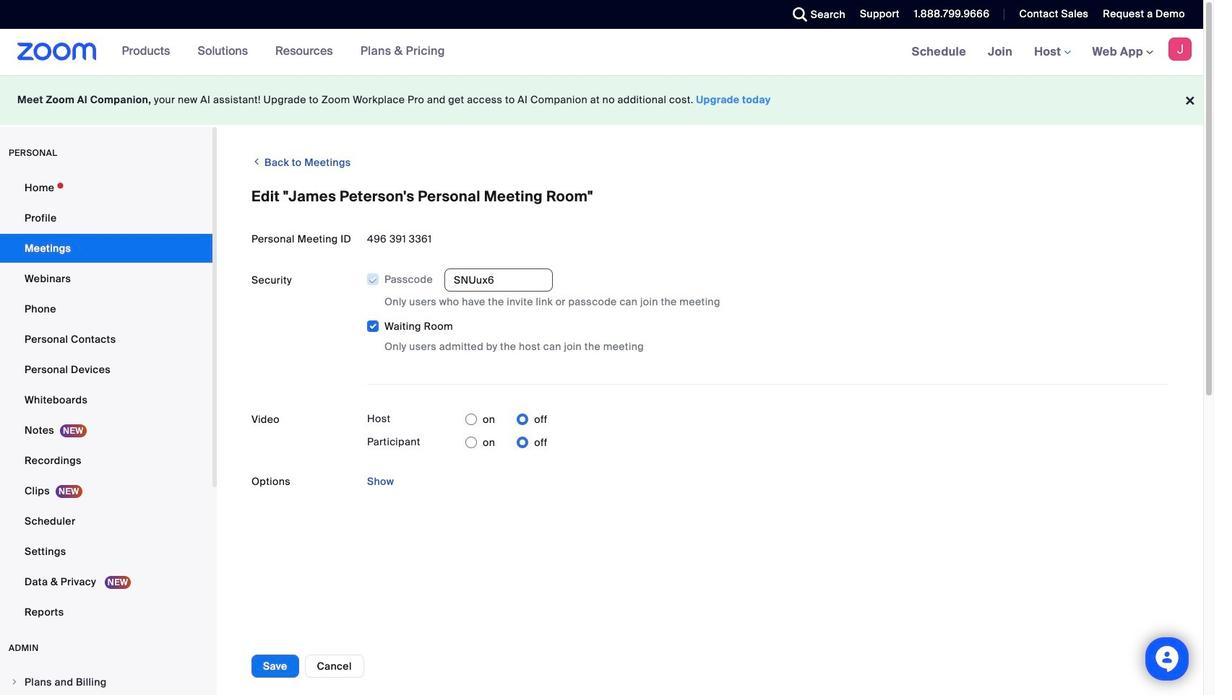 Task type: vqa. For each thing, say whether or not it's contained in the screenshot.
the Digital Marketing Canvas button
no



Task type: describe. For each thing, give the bounding box(es) containing it.
right image
[[10, 679, 19, 687]]

product information navigation
[[111, 29, 456, 75]]

2 option group from the top
[[465, 432, 547, 455]]

1 option group from the top
[[465, 408, 547, 432]]



Task type: locate. For each thing, give the bounding box(es) containing it.
left image
[[251, 155, 262, 169]]

footer
[[0, 75, 1203, 125]]

profile picture image
[[1168, 38, 1192, 61]]

group
[[366, 269, 1168, 355]]

menu item
[[0, 669, 212, 696]]

None text field
[[444, 269, 553, 292]]

option group
[[465, 408, 547, 432], [465, 432, 547, 455]]

zoom logo image
[[17, 43, 97, 61]]

meetings navigation
[[901, 29, 1203, 76]]

banner
[[0, 29, 1203, 76]]

personal menu menu
[[0, 173, 212, 629]]



